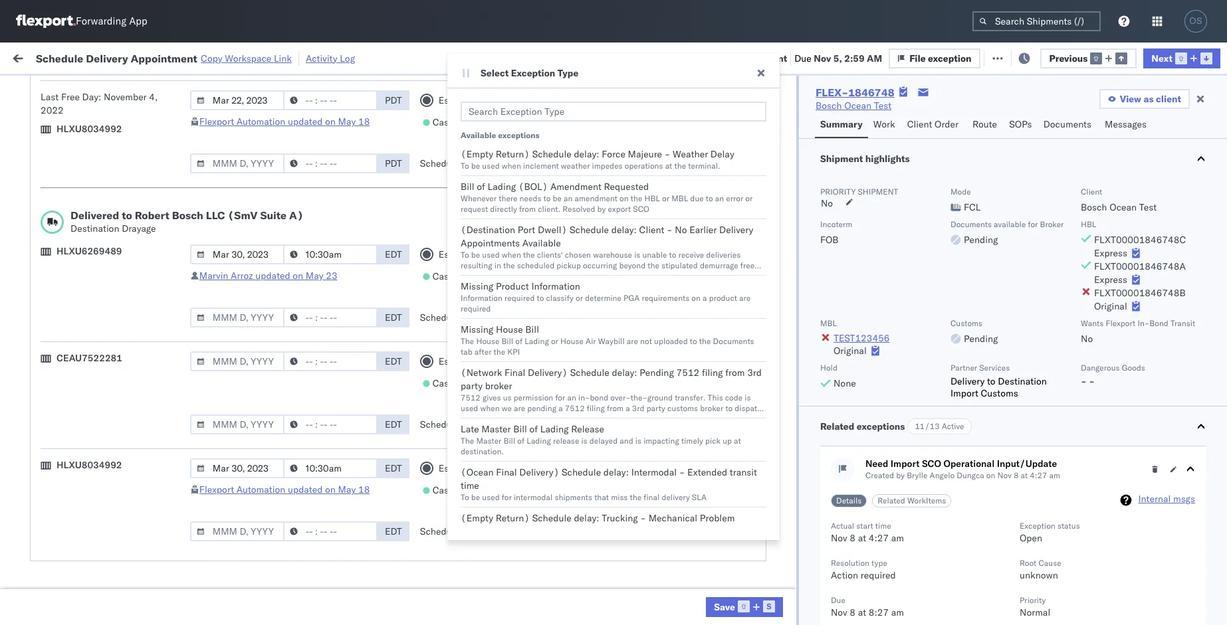 Task type: describe. For each thing, give the bounding box(es) containing it.
hlxu6269489
[[57, 245, 122, 257]]

jan left 28,
[[286, 543, 301, 555]]

savant for schedule pickup from los angeles, ca
[[1127, 192, 1156, 204]]

fcl for 5th schedule pickup from los angeles, ca link from the top
[[446, 426, 463, 438]]

of down permission
[[518, 436, 525, 446]]

ceau7522281, hlxu6269489, hlxu8034992 for sixth schedule pickup from los angeles, ca button from the bottom
[[838, 162, 1045, 174]]

fob
[[821, 234, 839, 246]]

nov inside due nov 8 at 8:27 am
[[831, 607, 848, 619]]

10 resize handle column header from the left
[[1163, 103, 1179, 626]]

or right error
[[746, 194, 753, 204]]

est, for schedule pickup from rotterdam, netherlands link
[[264, 484, 284, 496]]

delivery up schedule pickup from rotterdam, netherlands
[[72, 455, 107, 467]]

2 2:59 am edt, nov 5, 2022 from the top
[[219, 221, 336, 233]]

(empty for (empty return) schedule delay: force majeure -  weather delay
[[461, 148, 494, 160]]

4 integration test account - karl lagerfeld from the top
[[593, 602, 766, 614]]

bill down permission
[[514, 424, 527, 436]]

from inside bill of lading (bol) amendment requested whenever there needs to be an amendment on the hbl or mbl due to an error or request directly from client. resolved by export sco
[[519, 204, 536, 214]]

product
[[709, 293, 738, 303]]

4 abcdefg78456546 from the top
[[927, 397, 1016, 409]]

1 horizontal spatial information
[[532, 281, 580, 293]]

for inside (network final delivery) schedule delay: pending 7512 filing from 3rd party broker 7512 gives us permission for an in-bond over-the-ground transfer. this code is used when we are pending a 7512 filing from a 3rd party customs broker to dispatch to trucker late master bill of lading release the master bill of lading release is delayed and is impacting timely pick up at destination.
[[556, 393, 566, 403]]

bosch up bond
[[593, 367, 620, 379]]

weather
[[673, 148, 708, 160]]

fcl for schedule delivery appointment link corresponding to 2:59 am edt, nov 5, 2022
[[446, 221, 463, 233]]

work inside button
[[145, 52, 169, 64]]

at inside (network final delivery) schedule delay: pending 7512 filing from 3rd party broker 7512 gives us permission for an in-bond over-the-ground transfer. this code is used when we are pending a 7512 filing from a 3rd party customs broker to dispatch to trucker late master bill of lading release the master bill of lading release is delayed and is impacting timely pick up at destination.
[[734, 436, 741, 446]]

for left work,
[[128, 82, 139, 92]]

5, up flex-1846748 link
[[834, 52, 843, 64]]

in-
[[1138, 319, 1150, 329]]

consignee up the (empty return) schedule delay: force majeure -  weather delay to be used when inclement weather impedes operations at the terminal.
[[569, 133, 614, 145]]

maeu9736123
[[927, 426, 994, 438]]

lading inside bill of lading (bol) amendment requested whenever there needs to be an amendment on the hbl or mbl due to an error or request directly from client. resolved by export sco
[[488, 181, 516, 193]]

on down 'snoozed : no' at top left
[[325, 116, 336, 128]]

marvin arroz updated on may 23
[[199, 270, 338, 282]]

sco inside need import sco operational input/update created by brylle angelo dungca on nov 8 at 4:27 am
[[922, 458, 942, 470]]

4 karl from the top
[[707, 602, 724, 614]]

actual for hlxu8034992
[[516, 463, 543, 475]]

over-
[[611, 393, 631, 403]]

bosch down the directly
[[505, 221, 531, 233]]

mmm d, yyyy text field for 1st -- : -- -- text box from the top of the page
[[190, 90, 285, 110]]

3 upload from the top
[[31, 536, 61, 548]]

1 integration from the top
[[593, 455, 639, 467]]

delivery inside partner services delivery to destination import customs
[[951, 376, 985, 388]]

2 karl from the top
[[707, 484, 724, 496]]

nov up a)
[[282, 163, 299, 175]]

house up after
[[476, 337, 500, 346]]

2 2130387 from the top
[[779, 484, 820, 496]]

mmm d, yyyy text field for third -- : -- -- text box from the top
[[190, 352, 285, 372]]

bosch up determine
[[593, 280, 620, 292]]

ocean fcl for confirm pickup from los angeles, ca link
[[416, 367, 463, 379]]

by:
[[48, 81, 61, 93]]

impacting
[[644, 436, 680, 446]]

workspace
[[225, 52, 272, 64]]

id
[[746, 108, 754, 118]]

am for schedule delivery appointment link for 2:59 am est, dec 14, 2022
[[241, 338, 257, 350]]

schedule delivery appointment button for 2:59 am est, dec 14, 2022
[[31, 337, 164, 351]]

client order
[[908, 118, 959, 130]]

1 vertical spatial party
[[647, 404, 666, 414]]

start
[[857, 521, 874, 531]]

delivery up the 'hlxu6269489'
[[72, 220, 107, 232]]

or left due
[[662, 194, 670, 204]]

1889466 for confirm pickup from los angeles, ca
[[779, 367, 820, 379]]

to up stipulated
[[669, 250, 677, 260]]

schedule delivery appointment link for 2:59 am edt, nov 5, 2022
[[31, 220, 164, 233]]

when inside (empty return) schedule delay: trucking - mechanical problem to be used when a container's return is delayed by the trucker's mechanical issues.
[[502, 525, 521, 535]]

14, for schedule delivery appointment
[[301, 338, 315, 350]]

or inside "missing house bill the house bill of lading or house air waybill are not uploaded to the documents tab after the kpi"
[[551, 337, 559, 346]]

hlxu8034992 for first schedule pickup from los angeles, ca link
[[979, 162, 1045, 174]]

flex-2130387 for 11:30 pm est, jan 23, 2023
[[751, 455, 820, 467]]

flex-1846748 left incoterm
[[751, 221, 820, 233]]

at left link
[[265, 52, 273, 64]]

client inside (destination port dwell) schedule delay: client -  no earlier delivery appointments available to be used when the clients' chosen warehouse is unable to receive deliveries resulting in the scheduled pickup occurring beyond the stipulated demurrage free time missing product information information required to classify or determine pga requirements on a product are required
[[640, 224, 665, 236]]

angeles, for 4th schedule pickup from los angeles, ca link from the bottom
[[143, 243, 179, 255]]

from for confirm pickup from los angeles, ca link
[[98, 367, 118, 379]]

flex-1846748 right error
[[751, 192, 820, 204]]

angeles, for third schedule pickup from los angeles, ca link from the bottom of the page
[[143, 302, 179, 314]]

on down the "(ocean" at bottom left
[[480, 485, 490, 497]]

1 lagerfeld from the top
[[727, 455, 766, 467]]

on inside bill of lading (bol) amendment requested whenever there needs to be an amendment on the hbl or mbl due to an error or request directly from client. resolved by export sco
[[620, 194, 629, 204]]

by inside need import sco operational input/update created by brylle angelo dungca on nov 8 at 4:27 am
[[897, 471, 905, 481]]

workitem
[[15, 108, 49, 118]]

savant for upload customs clearance documents
[[1127, 133, 1156, 145]]

house up kpi
[[496, 324, 523, 336]]

on left 23 at the left top of page
[[293, 270, 303, 282]]

the right in
[[503, 261, 515, 271]]

caiu7969337
[[838, 133, 901, 145]]

3 lagerfeld from the top
[[727, 543, 766, 555]]

2 integration test account - karl lagerfeld from the top
[[593, 484, 766, 496]]

activity
[[306, 52, 338, 64]]

los for first schedule pickup from los angeles, ca link
[[125, 155, 140, 167]]

0 vertical spatial master
[[482, 424, 511, 436]]

25,
[[298, 514, 313, 526]]

actions
[[1187, 108, 1214, 118]]

3 resize handle column header from the left
[[394, 103, 410, 626]]

bosch down force
[[593, 163, 620, 175]]

nov up flex-1846748 link
[[814, 52, 832, 64]]

15 ocean fcl from the top
[[416, 543, 463, 555]]

ceau7522281, hlxu6269489, hlxu8034992 for 2nd schedule pickup from los angeles, ca button
[[838, 192, 1045, 204]]

risk
[[276, 52, 291, 64]]

2 lagerfeld from the top
[[727, 484, 766, 496]]

consignee down customs
[[655, 426, 699, 438]]

express for flxt00001846748a
[[1095, 274, 1128, 286]]

a right pending
[[559, 404, 563, 414]]

on left in
[[480, 271, 490, 283]]

- inside (destination port dwell) schedule delay: client -  no earlier delivery appointments available to be used when the clients' chosen warehouse is unable to receive deliveries resulting in the scheduled pickup occurring beyond the stipulated demurrage free time missing product information information required to classify or determine pga requirements on a product are required
[[667, 224, 673, 236]]

nov right (smv
[[282, 221, 299, 233]]

of inside bill of lading (bol) amendment requested whenever there needs to be an amendment on the hbl or mbl due to an error or request directly from client. resolved by export sco
[[477, 181, 485, 193]]

is down release
[[582, 436, 588, 446]]

1889466 for schedule delivery appointment
[[779, 338, 820, 350]]

miss
[[611, 493, 628, 503]]

edt for second -- : -- -- text box from the bottom
[[385, 463, 402, 475]]

are inside (network final delivery) schedule delay: pending 7512 filing from 3rd party broker 7512 gives us permission for an in-bond over-the-ground transfer. this code is used when we are pending a 7512 filing from a 3rd party customs broker to dispatch to trucker late master bill of lading release the master bill of lading release is delayed and is impacting timely pick up at destination.
[[514, 404, 525, 414]]

next button
[[1144, 48, 1221, 68]]

flex-1846748 up container at the right of page
[[816, 86, 895, 99]]

1 flex-2130384 from the top
[[751, 572, 820, 584]]

delivery up ready
[[86, 52, 128, 65]]

internal msgs button
[[1139, 493, 1196, 507]]

at inside the (empty return) schedule delay: force majeure -  weather delay to be used when inclement weather impedes operations at the terminal.
[[665, 161, 673, 171]]

action inside 'button'
[[1181, 52, 1210, 64]]

documents down netherlands
[[31, 549, 79, 561]]

0 horizontal spatial required
[[461, 304, 491, 314]]

am up flex-1846748 link
[[867, 52, 883, 64]]

message
[[179, 52, 216, 64]]

from for 4th schedule pickup from los angeles, ca link from the bottom
[[103, 243, 123, 255]]

2 flex-2130387 from the top
[[751, 484, 820, 496]]

est, down 2:59 am est, jan 25, 2023
[[264, 543, 284, 555]]

determine
[[585, 293, 622, 303]]

6 schedule pickup from los angeles, ca button from the top
[[31, 506, 194, 534]]

6 schedule pickup from los angeles, ca link from the top
[[31, 506, 194, 532]]

am inside need import sco operational input/update created by brylle angelo dungca on nov 8 at 4:27 am
[[1050, 471, 1061, 481]]

to left 'classify'
[[537, 293, 544, 303]]

1 vertical spatial broker
[[700, 404, 724, 414]]

bosch right gives
[[505, 397, 531, 409]]

hlxu6269489, for schedule delivery appointment link corresponding to 2:59 am edt, nov 5, 2022
[[909, 221, 977, 233]]

lading up release
[[541, 424, 569, 436]]

nov left 9,
[[281, 280, 299, 292]]

when inside the (empty return) schedule delay: force majeure -  weather delay to be used when inclement weather impedes operations at the terminal.
[[502, 161, 521, 171]]

edt for 1st -- : -- -- text box from the bottom of the page
[[385, 526, 402, 538]]

ca for 5th schedule pickup from los angeles, ca link from the bottom of the page
[[31, 198, 43, 210]]

warehouse
[[593, 250, 632, 260]]

resize handle column header for flex id
[[816, 103, 832, 626]]

flex-1893174
[[751, 426, 820, 438]]

3 schedule pickup from los angeles, ca button from the top
[[31, 242, 194, 270]]

kpi
[[508, 347, 520, 357]]

code
[[725, 393, 743, 403]]

consignee inside button
[[593, 108, 632, 118]]

by inside (empty return) schedule delay: trucking - mechanical problem to be used when a container's return is delayed by the trucker's mechanical issues.
[[634, 525, 643, 535]]

0 vertical spatial 7512
[[677, 367, 700, 379]]

hlxu6269489, for 5th schedule pickup from los angeles, ca link from the bottom of the page
[[909, 192, 977, 204]]

last
[[41, 91, 59, 103]]

majeure
[[628, 148, 662, 160]]

1 horizontal spatial mode
[[951, 187, 971, 197]]

the inside "missing house bill the house bill of lading or house air waybill are not uploaded to the documents tab after the kpi"
[[461, 337, 474, 346]]

2:59 for schedule delivery appointment link for 2:59 am est, dec 14, 2022
[[219, 338, 239, 350]]

in
[[199, 82, 206, 92]]

cascading on for hlxu6269489
[[433, 271, 490, 283]]

0 horizontal spatial available
[[461, 130, 496, 140]]

4:27 inside actual start time nov 8 at 4:27 am
[[869, 533, 889, 545]]

2 vertical spatial test123456
[[834, 333, 890, 344]]

4 -- : -- -- text field from the top
[[283, 415, 378, 435]]

759
[[245, 52, 262, 64]]

late
[[461, 424, 479, 436]]

1 pdt from the top
[[385, 94, 402, 106]]

1 -- : -- -- text field from the top
[[283, 90, 378, 110]]

0 horizontal spatial file
[[910, 52, 926, 64]]

from for 5th schedule pickup from los angeles, ca link from the bottom of the page
[[103, 185, 123, 197]]

4 account from the top
[[662, 602, 697, 614]]

nov inside need import sco operational input/update created by brylle angelo dungca on nov 8 at 4:27 am
[[998, 471, 1012, 481]]

clients'
[[537, 250, 563, 260]]

0 vertical spatial may
[[338, 116, 356, 128]]

bosch up export
[[593, 192, 620, 204]]

documents button
[[1039, 112, 1100, 138]]

am for 4th schedule pickup from los angeles, ca link from the bottom
[[241, 250, 257, 262]]

for inside the "(ocean final delivery) schedule delay: intermodal - extended transit time to be used for intermodal shipments that miss the final delivery sla"
[[502, 493, 512, 503]]

bosch down export
[[593, 221, 620, 233]]

4 uetu5238478 from the top
[[909, 396, 974, 408]]

bill up kpi
[[502, 337, 514, 346]]

6 -- : -- -- text field from the top
[[283, 522, 378, 542]]

no inside wants flexport in-bond transit no
[[1081, 333, 1093, 345]]

(destination
[[461, 224, 516, 236]]

due for due nov 8 at 8:27 am
[[831, 596, 846, 606]]

0 horizontal spatial file exception
[[910, 52, 972, 64]]

2023 for 5th schedule pickup from los angeles, ca button from the top of the page
[[315, 426, 338, 438]]

deadline button
[[212, 106, 349, 119]]

flxt00001846748a
[[1095, 261, 1186, 273]]

(destination port dwell) schedule delay: client -  no earlier delivery appointments available to be used when the clients' chosen warehouse is unable to receive deliveries resulting in the scheduled pickup occurring beyond the stipulated demurrage free time missing product information information required to classify or determine pga requirements on a product are required
[[461, 224, 755, 314]]

the up scheduled
[[523, 250, 535, 260]]

5, for 4th schedule pickup from los angeles, ca link from the bottom
[[302, 250, 310, 262]]

1 estimated from the top
[[439, 94, 481, 106]]

is right and
[[636, 436, 642, 446]]

the left kpi
[[494, 347, 506, 357]]

2022 inside last free day: november 4, 2022
[[41, 104, 64, 116]]

omkar for schedule delivery appointment
[[1097, 221, 1125, 233]]

3 integration test account - karl lagerfeld from the top
[[593, 543, 766, 555]]

0 horizontal spatial filing
[[587, 404, 605, 414]]

am for third schedule pickup from los angeles, ca link from the bottom of the page
[[241, 309, 257, 321]]

1 schedule pickup from los angeles, ca link from the top
[[31, 155, 194, 181]]

2 integration from the top
[[593, 484, 639, 496]]

0 vertical spatial updated
[[288, 116, 323, 128]]

5 -- : -- -- text field from the top
[[283, 459, 378, 479]]

2 pdt from the top
[[385, 158, 402, 170]]

documents down workitem
[[31, 139, 79, 151]]

edt for third -- : -- -- text box from the bottom
[[385, 419, 402, 431]]

documents down the 'hlxu6269489'
[[31, 286, 79, 298]]

Search Shipments (/) text field
[[973, 11, 1101, 31]]

at inside need import sco operational input/update created by brylle angelo dungca on nov 8 at 4:27 am
[[1021, 471, 1028, 481]]

when inside (network final delivery) schedule delay: pending 7512 filing from 3rd party broker 7512 gives us permission for an in-bond over-the-ground transfer. this code is used when we are pending a 7512 filing from a 3rd party customs broker to dispatch to trucker late master bill of lading release the master bill of lading release is delayed and is impacting timely pick up at destination.
[[480, 404, 500, 414]]

bosch right in
[[505, 250, 531, 262]]

up
[[723, 436, 732, 446]]

numbers for container numbers
[[838, 114, 871, 124]]

1 vertical spatial 3rd
[[632, 404, 645, 414]]

missing inside (destination port dwell) schedule delay: client -  no earlier delivery appointments available to be used when the clients' chosen warehouse is unable to receive deliveries resulting in the scheduled pickup occurring beyond the stipulated demurrage free time missing product information information required to classify or determine pga requirements on a product are required
[[461, 281, 494, 293]]

bill up destination.
[[504, 436, 516, 446]]

shipment highlights button
[[799, 139, 1228, 179]]

appointment up the status : ready for work, blocked, in progress
[[131, 52, 197, 65]]

bosch right the in-
[[593, 397, 620, 409]]

nov up marvin arroz updated on may 23 "button"
[[282, 250, 299, 262]]

test inside client bosch ocean test incoterm fob
[[1140, 202, 1157, 213]]

1 horizontal spatial filing
[[702, 367, 723, 379]]

flxt00001846748c
[[1095, 234, 1187, 246]]

1 scheduled from the top
[[420, 158, 465, 170]]

4 schedule pickup from los angeles, ca button from the top
[[31, 301, 194, 329]]

deliveries
[[706, 250, 741, 260]]

schedule pickup from los angeles, ca for 5th schedule pickup from los angeles, ca link from the bottom of the page
[[31, 185, 179, 210]]

related for related exceptions
[[821, 421, 855, 433]]

in
[[495, 261, 501, 271]]

delay
[[711, 148, 735, 160]]

jan for 5th schedule pickup from los angeles, ca link from the top
[[281, 426, 296, 438]]

bosch up summary at the top of page
[[816, 100, 842, 112]]

3 omkar savant from the top
[[1097, 221, 1156, 233]]

5 schedule pickup from los angeles, ca link from the top
[[31, 418, 194, 445]]

5 schedule pickup from los angeles, ca button from the top
[[31, 418, 194, 446]]

0 horizontal spatial original
[[834, 345, 867, 357]]

4 mmm d, yyyy text field from the top
[[190, 308, 285, 328]]

edt for second -- : -- -- text box from the top of the page
[[385, 249, 402, 261]]

schedule delivery appointment button for 2:59 am edt, nov 5, 2022
[[31, 220, 164, 234]]

0 horizontal spatial 7512
[[461, 393, 481, 403]]

0 vertical spatial party
[[461, 380, 483, 392]]

customs for bosch ocean test's upload customs clearance documents link
[[63, 272, 101, 284]]

ocean fcl for schedule delivery appointment link for 2:59 am est, dec 14, 2022
[[416, 338, 463, 350]]

goods
[[1122, 363, 1146, 373]]

actual up client name
[[516, 94, 543, 106]]

on up gives
[[480, 378, 490, 390]]

bosch up the directly
[[505, 192, 531, 204]]

am inside actual start time nov 8 at 4:27 am
[[892, 533, 905, 545]]

am inside due nov 8 at 8:27 am
[[892, 607, 905, 619]]

dispatch
[[735, 404, 766, 414]]

delay: for pending
[[612, 367, 638, 379]]

vandelay for vandelay
[[505, 514, 543, 526]]

1 2130384 from the top
[[779, 572, 820, 584]]

action inside "resolution type action required"
[[831, 570, 859, 582]]

1 horizontal spatial original
[[1095, 301, 1128, 313]]

3 -- : -- -- text field from the top
[[283, 352, 378, 372]]

pm for schedule delivery appointment
[[247, 455, 262, 467]]

schedule pickup from rotterdam, netherlands button
[[31, 477, 194, 504]]

ag
[[1217, 455, 1228, 467]]

gives
[[483, 393, 501, 403]]

exception inside exception status open
[[1020, 521, 1056, 531]]

on left log
[[326, 52, 337, 64]]

time inside (destination port dwell) schedule delay: client -  no earlier delivery appointments available to be used when the clients' chosen warehouse is unable to receive deliveries resulting in the scheduled pickup occurring beyond the stipulated demurrage free time missing product information information required to classify or determine pga requirements on a product are required
[[461, 271, 477, 281]]

export
[[608, 204, 631, 214]]

0 horizontal spatial broker
[[485, 380, 512, 392]]

automation for edt
[[237, 484, 286, 496]]

be inside the "(ocean final delivery) schedule delay: intermodal - extended transit time to be used for intermodal shipments that miss the final delivery sla"
[[471, 493, 480, 503]]

schedule inside schedule pickup from rotterdam, netherlands
[[31, 477, 70, 489]]

on up available exceptions
[[480, 116, 490, 128]]

unknown
[[1020, 570, 1059, 582]]

on inside (destination port dwell) schedule delay: client -  no earlier delivery appointments available to be used when the clients' chosen warehouse is unable to receive deliveries resulting in the scheduled pickup occurring beyond the stipulated demurrage free time missing product information information required to classify or determine pga requirements on a product are required
[[692, 293, 701, 303]]

ca for third schedule pickup from los angeles, ca link from the bottom of the page
[[31, 315, 43, 327]]

bosch down kpi
[[505, 367, 531, 379]]

blocked,
[[164, 82, 197, 92]]

1 nyku9743990 from the top
[[838, 572, 904, 584]]

2023 right 28,
[[320, 543, 343, 555]]

bosch right after
[[505, 338, 531, 350]]

hold
[[821, 363, 838, 373]]

express for flxt00001846748c
[[1095, 247, 1128, 259]]

1 integration test account - karl lagerfeld from the top
[[593, 455, 766, 467]]

pending
[[528, 404, 557, 414]]

customs up partner
[[951, 319, 983, 329]]

4 flex-1889466 from the top
[[751, 397, 820, 409]]

schedule inside (network final delivery) schedule delay: pending 7512 filing from 3rd party broker 7512 gives us permission for an in-bond over-the-ground transfer. this code is used when we are pending a 7512 filing from a 3rd party customs broker to dispatch to trucker late master bill of lading release the master bill of lading release is delayed and is impacting timely pick up at destination.
[[570, 367, 610, 379]]

wants flexport in-bond transit no
[[1081, 319, 1196, 345]]

a inside (destination port dwell) schedule delay: client -  no earlier delivery appointments available to be used when the clients' chosen warehouse is unable to receive deliveries resulting in the scheduled pickup occurring beyond the stipulated demurrage free time missing product information information required to classify or determine pga requirements on a product are required
[[703, 293, 707, 303]]

an left error
[[715, 194, 724, 204]]

3 karl from the top
[[707, 543, 724, 555]]

delay: for client
[[612, 224, 637, 236]]

bosch down scheduled
[[505, 280, 531, 292]]

of down pending
[[530, 424, 538, 436]]

no right snoozed
[[315, 82, 325, 92]]

no inside (destination port dwell) schedule delay: client -  no earlier delivery appointments available to be used when the clients' chosen warehouse is unable to receive deliveries resulting in the scheduled pickup occurring beyond the stipulated demurrage free time missing product information information required to classify or determine pga requirements on a product are required
[[675, 224, 687, 236]]

arroz
[[231, 270, 253, 282]]

delivery down confirm pickup from los angeles, ca button
[[67, 396, 101, 408]]

fcl for third schedule pickup from los angeles, ca link from the bottom of the page
[[446, 309, 463, 321]]

4 schedule pickup from los angeles, ca link from the top
[[31, 301, 194, 328]]

lading left release
[[527, 436, 551, 446]]

bookings test consignee
[[593, 426, 699, 438]]

impedes
[[592, 161, 623, 171]]

0 vertical spatial 3rd
[[748, 367, 762, 379]]

1 vertical spatial 23,
[[303, 455, 318, 467]]

pickup for sixth schedule pickup from los angeles, ca button from the top of the page
[[72, 506, 101, 518]]

is up the dispatch
[[745, 393, 751, 403]]

1889466 for schedule pickup from los angeles, ca
[[779, 309, 820, 321]]

2 edt from the top
[[385, 312, 402, 324]]

sla
[[692, 493, 707, 503]]

flexport automation updated on may 18 button for pdt
[[199, 116, 370, 128]]

requested
[[604, 181, 649, 193]]

-- : -- -- text field for 18
[[283, 154, 378, 174]]

an down amendment
[[564, 194, 573, 204]]

2 account from the top
[[662, 484, 697, 496]]

am for first schedule pickup from los angeles, ca link
[[241, 163, 257, 175]]

on inside need import sco operational input/update created by brylle angelo dungca on nov 8 at 4:27 am
[[987, 471, 996, 481]]

4 lagerfeld from the top
[[727, 602, 766, 614]]

pending for documents available for broker
[[964, 234, 999, 246]]

sco inside bill of lading (bol) amendment requested whenever there needs to be an amendment on the hbl or mbl due to an error or request directly from client. resolved by export sco
[[633, 204, 650, 214]]

netherlands
[[31, 490, 83, 502]]

11:30 for schedule delivery appointment
[[219, 455, 245, 467]]

work inside button
[[874, 118, 896, 130]]

test123456 button
[[834, 333, 890, 344]]

1 vertical spatial hbl
[[1081, 219, 1097, 229]]

issues.
[[736, 525, 761, 535]]

an inside (network final delivery) schedule delay: pending 7512 filing from 3rd party broker 7512 gives us permission for an in-bond over-the-ground transfer. this code is used when we are pending a 7512 filing from a 3rd party customs broker to dispatch to trucker late master bill of lading release the master bill of lading release is delayed and is impacting timely pick up at destination.
[[568, 393, 577, 403]]

1 schedule pickup from los angeles, ca button from the top
[[31, 155, 194, 183]]

3 upload customs clearance documents from the top
[[31, 536, 146, 561]]

fcl for schedule delivery appointment link for 2:59 am est, dec 14, 2022
[[446, 338, 463, 350]]

for left broker
[[1028, 219, 1038, 229]]

to left trucker
[[461, 414, 468, 424]]

work button
[[868, 112, 902, 138]]

used inside (destination port dwell) schedule delay: client -  no earlier delivery appointments available to be used when the clients' chosen warehouse is unable to receive deliveries resulting in the scheduled pickup occurring beyond the stipulated demurrage free time missing product information information required to classify or determine pga requirements on a product are required
[[482, 250, 500, 260]]

import work
[[113, 52, 169, 64]]

bosch up (bol)
[[505, 163, 531, 175]]

23, for los
[[300, 367, 315, 379]]

3 ceau7522281, hlxu6269489, hlxu8034992 from the top
[[838, 221, 1045, 233]]

delivery up ceau7522281
[[72, 338, 107, 349]]

1 cascading on from the top
[[433, 116, 490, 128]]

return
[[572, 525, 594, 535]]

schedule delivery appointment button for 11:30 pm est, jan 23, 2023
[[31, 454, 164, 469]]

consignee down the in-
[[569, 426, 614, 438]]

lhuu7894563, uetu5238478 for schedule pickup from los angeles, ca
[[838, 309, 974, 321]]

operations
[[625, 161, 663, 171]]

previous
[[1050, 52, 1088, 64]]

to up the client.
[[544, 194, 551, 204]]

ocean fcl for 11:30 pm est, jan 23, 2023's schedule delivery appointment link
[[416, 455, 463, 467]]

bosch left "not"
[[593, 338, 620, 350]]

no up incoterm
[[821, 198, 833, 209]]

mbl inside bill of lading (bol) amendment requested whenever there needs to be an amendment on the hbl or mbl due to an error or request directly from client. resolved by export sco
[[672, 194, 688, 204]]

consignee button
[[587, 106, 709, 119]]

4 lhuu7894563, from the top
[[838, 396, 907, 408]]

to right due
[[706, 194, 713, 204]]

bosch right chosen
[[593, 250, 620, 262]]

choi
[[1139, 455, 1158, 467]]

1 horizontal spatial file
[[1000, 52, 1016, 64]]

2 mmm d, yyyy text field from the top
[[190, 154, 285, 174]]

flex-2130387 for 11:30 pm est, jan 28, 2023
[[751, 543, 820, 555]]

priority for shipment
[[821, 187, 856, 197]]

3 integration from the top
[[593, 543, 639, 555]]

select
[[481, 67, 509, 79]]

2 nyku9743990 from the top
[[838, 601, 904, 613]]

est, for bosch ocean test's upload customs clearance documents link
[[259, 280, 279, 292]]

destination inside partner services delivery to destination import customs
[[998, 376, 1047, 388]]

bosch inside the delivered to robert bosch llc (smv suite a) destination drayage
[[172, 209, 203, 222]]

need
[[866, 458, 889, 470]]

operator: omkar savant
[[685, 52, 788, 64]]

summary button
[[815, 112, 868, 138]]

customs for 3rd upload customs clearance documents link from the top
[[63, 536, 101, 548]]

3 11:30 from the top
[[219, 543, 245, 555]]

shipments
[[555, 493, 593, 503]]

a down over-
[[626, 404, 630, 414]]

ocean inside client bosch ocean test incoterm fob
[[1110, 202, 1137, 213]]

1 horizontal spatial file exception
[[1000, 52, 1062, 64]]

hlxu8034992 for schedule delivery appointment link corresponding to 2:59 am edt, nov 5, 2022
[[979, 221, 1045, 233]]

client for bosch
[[1081, 187, 1103, 197]]

flex-1846748 down flex-1660288
[[751, 163, 820, 175]]

client name button
[[498, 106, 573, 119]]

2023 for schedule pickup from rotterdam, netherlands button
[[320, 484, 343, 496]]

pm down 2:59 am est, jan 25, 2023
[[247, 543, 262, 555]]

1 vertical spatial information
[[461, 293, 503, 303]]

port
[[518, 224, 536, 236]]

2 flex-2130384 from the top
[[751, 602, 820, 614]]

abcdefg78456546 for schedule delivery appointment
[[927, 338, 1016, 350]]

flexport. image
[[16, 15, 76, 28]]

3 clearance from the top
[[103, 536, 146, 548]]

2 schedule pickup from los angeles, ca link from the top
[[31, 184, 194, 210]]

11/13 active
[[915, 422, 965, 432]]

services
[[980, 363, 1010, 373]]

to down code
[[726, 404, 733, 414]]

bill down product
[[526, 324, 539, 336]]

marvin arroz updated on may 23 button
[[199, 270, 338, 282]]

partner
[[951, 363, 978, 373]]

from down over-
[[607, 404, 624, 414]]

2:59 for third schedule pickup from los angeles, ca link from the bottom of the page
[[219, 309, 239, 321]]

filtered
[[13, 81, 46, 93]]

1 vertical spatial master
[[476, 436, 502, 446]]

updated for hlxu6269489
[[256, 270, 290, 282]]

from for first schedule pickup from los angeles, ca link
[[103, 155, 123, 167]]

at inside actual start time nov 8 at 4:27 am
[[858, 533, 867, 545]]

1 horizontal spatial required
[[505, 293, 535, 303]]

edt, for first schedule pickup from los angeles, ca link
[[259, 163, 280, 175]]

at inside due nov 8 at 8:27 am
[[858, 607, 867, 619]]

hlxu8034992 for 5th schedule pickup from los angeles, ca link from the bottom of the page
[[979, 192, 1045, 204]]

am right 2:00
[[241, 280, 257, 292]]

2:59 up flex-1846748 link
[[845, 52, 865, 64]]

4 integration from the top
[[593, 602, 639, 614]]

client bosch ocean test incoterm fob
[[821, 187, 1157, 246]]

ocean fcl for 5th schedule pickup from los angeles, ca link from the top
[[416, 426, 463, 438]]

schedule inside (empty return) schedule delay: trucking - mechanical problem to be used when a container's return is delayed by the trucker's mechanical issues.
[[532, 513, 572, 525]]

1 cascading from the top
[[433, 116, 477, 128]]

pickup for fourth schedule pickup from los angeles, ca button from the top
[[72, 302, 101, 314]]

jan for 6th schedule pickup from los angeles, ca link from the top of the page
[[281, 514, 296, 526]]

receive
[[679, 250, 704, 260]]

house left air at the left bottom of the page
[[561, 337, 584, 346]]

status : ready for work, blocked, in progress
[[73, 82, 242, 92]]

delayed inside (empty return) schedule delay: trucking - mechanical problem to be used when a container's return is delayed by the trucker's mechanical issues.
[[604, 525, 632, 535]]

missing house bill the house bill of lading or house air waybill are not uploaded to the documents tab after the kpi
[[461, 324, 755, 357]]

active
[[942, 422, 965, 432]]

2 vertical spatial 7512
[[565, 404, 585, 414]]

actual start time nov 8 at 4:27 am
[[831, 521, 905, 545]]

on up 2:59 am est, jan 25, 2023
[[325, 484, 336, 496]]



Task type: locate. For each thing, give the bounding box(es) containing it.
1 vertical spatial gvcu5265864
[[838, 484, 904, 496]]

2 vertical spatial schedule delivery appointment
[[31, 455, 164, 467]]

0 horizontal spatial vandelay
[[505, 514, 543, 526]]

appointment for 2:59 am edt, nov 5, 2022
[[109, 220, 164, 232]]

schedule
[[36, 52, 83, 65], [532, 148, 572, 160], [31, 155, 70, 167], [31, 185, 70, 197], [31, 220, 70, 232], [570, 224, 609, 236], [31, 243, 70, 255], [31, 302, 70, 314], [31, 338, 70, 349], [570, 367, 610, 379], [31, 419, 70, 431], [31, 455, 70, 467], [562, 467, 601, 479], [31, 477, 70, 489], [31, 506, 70, 518], [532, 513, 572, 525]]

1 upload customs clearance documents from the top
[[31, 126, 146, 151]]

1 vertical spatial express
[[1095, 274, 1128, 286]]

3 2:59 am edt, nov 5, 2022 from the top
[[219, 250, 336, 262]]

2 schedule delivery appointment button from the top
[[31, 337, 164, 351]]

due for due nov 5, 2:59 am
[[795, 52, 812, 64]]

2:59 up 11:30 pm est, jan 28, 2023
[[219, 514, 239, 526]]

ocean fcl for schedule pickup from rotterdam, netherlands link
[[416, 484, 463, 496]]

1 edt, from the top
[[259, 163, 280, 175]]

of inside "missing house bill the house bill of lading or house air waybill are not uploaded to the documents tab after the kpi"
[[516, 337, 523, 346]]

schedule inside the "(ocean final delivery) schedule delay: intermodal - extended transit time to be used for intermodal shipments that miss the final delivery sla"
[[562, 467, 601, 479]]

0 vertical spatial final
[[505, 367, 526, 379]]

fcl for 4th schedule pickup from los angeles, ca link from the bottom
[[446, 250, 463, 262]]

flexport demo consignee for msdu7304509
[[505, 426, 614, 438]]

0 vertical spatial exception
[[511, 67, 556, 79]]

test123456 for schedule pickup from los angeles, ca
[[927, 192, 983, 204]]

pickup for schedule pickup from rotterdam, netherlands button
[[72, 477, 101, 489]]

the inside (empty return) schedule delay: trucking - mechanical problem to be used when a container's return is delayed by the trucker's mechanical issues.
[[645, 525, 656, 535]]

1 abcdefg78456546 from the top
[[927, 309, 1016, 321]]

1 horizontal spatial vandelay
[[593, 514, 632, 526]]

am left 13,
[[241, 426, 257, 438]]

are inside "missing house bill the house bill of lading or house air waybill are not uploaded to the documents tab after the kpi"
[[627, 337, 638, 346]]

omkar for schedule pickup from los angeles, ca
[[1097, 192, 1125, 204]]

shipment
[[858, 187, 899, 197]]

resolution type action required
[[831, 559, 896, 582]]

omkar savant for documents
[[1097, 133, 1156, 145]]

scheduled
[[517, 261, 555, 271]]

3rd
[[748, 367, 762, 379], [632, 404, 645, 414]]

uetu5238478 for schedule delivery appointment
[[909, 338, 974, 350]]

delay: inside (empty return) schedule delay: trucking - mechanical problem to be used when a container's return is delayed by the trucker's mechanical issues.
[[574, 513, 600, 525]]

delivery inside (destination port dwell) schedule delay: client -  no earlier delivery appointments available to be used when the clients' chosen warehouse is unable to receive deliveries resulting in the scheduled pickup occurring beyond the stipulated demurrage free time missing product information information required to classify or determine pga requirements on a product are required
[[720, 224, 754, 236]]

11:30 up 2:59 am est, jan 25, 2023
[[219, 484, 245, 496]]

actual inside actual start time nov 8 at 4:27 am
[[831, 521, 855, 531]]

flex-1660288
[[751, 133, 820, 145]]

numbers left the sops
[[975, 108, 1008, 118]]

cascading down tab
[[433, 378, 477, 390]]

1 horizontal spatial party
[[647, 404, 666, 414]]

8 resize handle column header from the left
[[904, 103, 920, 626]]

2 flexport automation updated on may 18 button from the top
[[199, 484, 370, 496]]

2023 right 13,
[[315, 426, 338, 438]]

1 lhuu7894563, uetu5238478 from the top
[[838, 309, 974, 321]]

import inside need import sco operational input/update created by brylle angelo dungca on nov 8 at 4:27 am
[[891, 458, 920, 470]]

am
[[1050, 471, 1061, 481], [892, 533, 905, 545], [892, 607, 905, 619]]

container numbers button
[[832, 100, 907, 124]]

bosch left the llc
[[172, 209, 203, 222]]

are left "not"
[[627, 337, 638, 346]]

the inside (network final delivery) schedule delay: pending 7512 filing from 3rd party broker 7512 gives us permission for an in-bond over-the-ground transfer. this code is used when we are pending a 7512 filing from a 3rd party customs broker to dispatch to trucker late master bill of lading release the master bill of lading release is delayed and is impacting timely pick up at destination.
[[461, 436, 474, 446]]

time inside actual start time nov 8 at 4:27 am
[[876, 521, 892, 531]]

flex-2130384 right 'save'
[[751, 602, 820, 614]]

file exception down search shipments (/) text box
[[1000, 52, 1062, 64]]

the inside the (empty return) schedule delay: force majeure -  weather delay to be used when inclement weather impedes operations at the terminal.
[[675, 161, 686, 171]]

route button
[[968, 112, 1004, 138]]

nov inside actual start time nov 8 at 4:27 am
[[831, 533, 848, 545]]

client inside 'button'
[[505, 108, 526, 118]]

0 horizontal spatial 3rd
[[632, 404, 645, 414]]

0 vertical spatial -- : -- -- text field
[[283, 154, 378, 174]]

0 vertical spatial upload customs clearance documents link
[[31, 125, 194, 152]]

the up tab
[[461, 337, 474, 346]]

2 ceau7522281, hlxu6269489, hlxu8034992 from the top
[[838, 192, 1045, 204]]

6 resize handle column header from the left
[[707, 103, 723, 626]]

input/update
[[997, 458, 1058, 470]]

updated up 25,
[[288, 484, 323, 496]]

exception status open
[[1020, 521, 1081, 545]]

schedule pickup from los angeles, ca for first schedule pickup from los angeles, ca link
[[31, 155, 179, 181]]

final for (network
[[505, 367, 526, 379]]

related inside button
[[878, 496, 906, 506]]

1 vertical spatial am
[[892, 533, 905, 545]]

3 edt, from the top
[[259, 250, 280, 262]]

0 horizontal spatial related
[[821, 421, 855, 433]]

3 lhuu7894563, uetu5238478 from the top
[[838, 367, 974, 379]]

numbers
[[975, 108, 1008, 118], [838, 114, 871, 124]]

0 vertical spatial flex-2130387
[[751, 455, 820, 467]]

flex-2130387
[[751, 455, 820, 467], [751, 484, 820, 496], [751, 543, 820, 555]]

1 vertical spatial upload customs clearance documents
[[31, 272, 146, 298]]

vandelay down intermodal
[[505, 514, 543, 526]]

1 vertical spatial may
[[306, 270, 324, 282]]

schedule pickup from los angeles, ca button down drayage
[[31, 242, 194, 270]]

client name
[[505, 108, 550, 118]]

hbl inside bill of lading (bol) amendment requested whenever there needs to be an amendment on the hbl or mbl due to an error or request directly from client. resolved by export sco
[[645, 194, 660, 204]]

dec for schedule pickup from los angeles, ca
[[281, 309, 299, 321]]

0 vertical spatial 18
[[358, 116, 370, 128]]

2 vertical spatial 2130387
[[779, 543, 820, 555]]

MMM D, YYYY text field
[[190, 459, 285, 479], [190, 522, 285, 542]]

1 flexport automation updated on may 18 button from the top
[[199, 116, 370, 128]]

3 schedule pickup from los angeles, ca link from the top
[[31, 242, 194, 269]]

6 edt from the top
[[385, 526, 402, 538]]

0 horizontal spatial mbl
[[672, 194, 688, 204]]

ca for 5th schedule pickup from los angeles, ca link from the top
[[31, 432, 43, 444]]

flex-1846748 down 'free'
[[751, 280, 820, 292]]

documents down product
[[713, 337, 755, 346]]

2 vertical spatial clearance
[[103, 536, 146, 548]]

delivery up deliveries at the top
[[720, 224, 754, 236]]

air
[[586, 337, 596, 346]]

from down needs
[[519, 204, 536, 214]]

on left product
[[692, 293, 701, 303]]

scheduled for hlxu6269489
[[420, 312, 465, 324]]

destination inside the delivered to robert bosch llc (smv suite a) destination drayage
[[70, 223, 119, 235]]

3 edt from the top
[[385, 356, 402, 368]]

1 : from the left
[[96, 82, 99, 92]]

2 vertical spatial schedule delivery appointment link
[[31, 454, 164, 467]]

4 edt from the top
[[385, 419, 402, 431]]

3 schedule pickup from los angeles, ca from the top
[[31, 243, 179, 268]]

9 resize handle column header from the left
[[1074, 103, 1090, 626]]

fcl for flexport demo consignee's upload customs clearance documents link
[[446, 133, 463, 145]]

the down unable
[[648, 261, 660, 271]]

0 vertical spatial flexport demo consignee
[[505, 133, 614, 145]]

is inside (destination port dwell) schedule delay: client -  no earlier delivery appointments available to be used when the clients' chosen warehouse is unable to receive deliveries resulting in the scheduled pickup occurring beyond the stipulated demurrage free time missing product information information required to classify or determine pga requirements on a product are required
[[635, 250, 641, 260]]

ocean fcl for 6th schedule pickup from los angeles, ca link from the top of the page
[[416, 514, 463, 526]]

5 resize handle column header from the left
[[571, 103, 587, 626]]

0 vertical spatial schedule delivery appointment link
[[31, 220, 164, 233]]

8:27
[[869, 607, 889, 619]]

1 demo from the top
[[542, 133, 567, 145]]

am for 6th schedule pickup from los angeles, ca link from the top of the page
[[241, 514, 257, 526]]

flex-1846748 right deliveries at the top
[[751, 250, 820, 262]]

delay: inside (network final delivery) schedule delay: pending 7512 filing from 3rd party broker 7512 gives us permission for an in-bond over-the-ground transfer. this code is used when we are pending a 7512 filing from a 3rd party customs broker to dispatch to trucker late master bill of lading release the master bill of lading release is delayed and is impacting timely pick up at destination.
[[612, 367, 638, 379]]

after
[[475, 347, 492, 357]]

3 ocean fcl from the top
[[416, 192, 463, 204]]

(empty inside (empty return) schedule delay: trucking - mechanical problem to be used when a container's return is delayed by the trucker's mechanical issues.
[[461, 513, 494, 525]]

from for 5th schedule pickup from los angeles, ca link from the top
[[103, 419, 123, 431]]

2 2130384 from the top
[[779, 602, 820, 614]]

1 vertical spatial required
[[461, 304, 491, 314]]

2:00
[[219, 280, 239, 292]]

0 horizontal spatial exception
[[928, 52, 972, 64]]

2 schedule delivery appointment link from the top
[[31, 337, 164, 350]]

0 horizontal spatial exceptions
[[498, 130, 540, 140]]

documents left available
[[951, 219, 992, 229]]

priority inside priority normal
[[1020, 596, 1046, 606]]

2 lhuu7894563, from the top
[[838, 338, 907, 350]]

0 vertical spatial action
[[1181, 52, 1210, 64]]

ocean fcl for flexport demo consignee's upload customs clearance documents link
[[416, 133, 463, 145]]

3 gvcu5265864 from the top
[[838, 543, 904, 555]]

from for schedule pickup from rotterdam, netherlands link
[[103, 477, 123, 489]]

exception left the type
[[511, 67, 556, 79]]

hbl
[[645, 194, 660, 204], [1081, 219, 1097, 229]]

(empty inside the (empty return) schedule delay: force majeure -  weather delay to be used when inclement weather impedes operations at the terminal.
[[461, 148, 494, 160]]

4:27 inside need import sco operational input/update created by brylle angelo dungca on nov 8 at 4:27 am
[[1030, 471, 1048, 481]]

1 2130387 from the top
[[779, 455, 820, 467]]

or inside (destination port dwell) schedule delay: client -  no earlier delivery appointments available to be used when the clients' chosen warehouse is unable to receive deliveries resulting in the scheduled pickup occurring beyond the stipulated demurrage free time missing product information information required to classify or determine pga requirements on a product are required
[[576, 293, 583, 303]]

edt for third -- : -- -- text box from the top
[[385, 356, 402, 368]]

ca inside confirm pickup from los angeles, ca link
[[176, 367, 189, 379]]

edt
[[385, 249, 402, 261], [385, 312, 402, 324], [385, 356, 402, 368], [385, 419, 402, 431], [385, 463, 402, 475], [385, 526, 402, 538]]

ceau7522281, hlxu6269489, hlxu8034992
[[838, 162, 1045, 174], [838, 192, 1045, 204], [838, 221, 1045, 233]]

1 confirm from the top
[[31, 367, 65, 379]]

1 horizontal spatial import
[[891, 458, 920, 470]]

1 vertical spatial pending
[[964, 333, 999, 345]]

resize handle column header
[[195, 103, 211, 626], [346, 103, 362, 626], [394, 103, 410, 626], [482, 103, 498, 626], [571, 103, 587, 626], [707, 103, 723, 626], [816, 103, 832, 626], [904, 103, 920, 626], [1074, 103, 1090, 626], [1163, 103, 1179, 626], [1204, 103, 1220, 626]]

2 vertical spatial are
[[514, 404, 525, 414]]

8 ocean fcl from the top
[[416, 338, 463, 350]]

fcl for 5th schedule pickup from los angeles, ca link from the bottom of the page
[[446, 192, 463, 204]]

2 schedule pickup from los angeles, ca from the top
[[31, 185, 179, 210]]

delayed
[[590, 436, 618, 446], [604, 525, 632, 535]]

final inside (network final delivery) schedule delay: pending 7512 filing from 3rd party broker 7512 gives us permission for an in-bond over-the-ground transfer. this code is used when we are pending a 7512 filing from a 3rd party customs broker to dispatch to trucker late master bill of lading release the master bill of lading release is delayed and is impacting timely pick up at destination.
[[505, 367, 526, 379]]

11 resize handle column header from the left
[[1204, 103, 1220, 626]]

nyku9743990
[[838, 572, 904, 584], [838, 601, 904, 613]]

4 cascading on from the top
[[433, 485, 490, 497]]

6 mmm d, yyyy text field from the top
[[190, 415, 285, 435]]

are right "we"
[[514, 404, 525, 414]]

0 vertical spatial 2:59 am est, dec 14, 2022
[[219, 309, 341, 321]]

actual up permission
[[516, 356, 543, 368]]

lhuu7894563, uetu5238478 for confirm pickup from los angeles, ca
[[838, 367, 974, 379]]

is inside (empty return) schedule delay: trucking - mechanical problem to be used when a container's return is delayed by the trucker's mechanical issues.
[[596, 525, 602, 535]]

2 horizontal spatial import
[[951, 388, 979, 400]]

1 vertical spatial omkar savant
[[1097, 192, 1156, 204]]

actual up intermodal
[[516, 463, 543, 475]]

2022
[[41, 104, 64, 116], [312, 163, 336, 175], [312, 221, 336, 233], [312, 250, 336, 262], [312, 280, 335, 292], [318, 309, 341, 321], [318, 338, 341, 350], [317, 367, 340, 379]]

bookings
[[593, 426, 632, 438]]

-- : -- -- text field
[[283, 90, 378, 110], [283, 245, 378, 265], [283, 352, 378, 372], [283, 415, 378, 435], [283, 459, 378, 479], [283, 522, 378, 542]]

pm for confirm pickup from los angeles, ca
[[241, 367, 256, 379]]

1 vertical spatial original
[[834, 345, 867, 357]]

snooze
[[369, 108, 395, 118]]

MMM D, YYYY text field
[[190, 90, 285, 110], [190, 154, 285, 174], [190, 245, 285, 265], [190, 308, 285, 328], [190, 352, 285, 372], [190, 415, 285, 435]]

205 on track
[[306, 52, 361, 64]]

delay: inside the (empty return) schedule delay: force majeure -  weather delay to be used when inclement weather impedes operations at the terminal.
[[574, 148, 600, 160]]

jaehyung choi - test origin ag
[[1097, 455, 1228, 467]]

flexport automation updated on may 18 button for edt
[[199, 484, 370, 496]]

force
[[602, 148, 626, 160]]

mbl left due
[[672, 194, 688, 204]]

2 edt, from the top
[[259, 221, 280, 233]]

upload customs clearance documents
[[31, 126, 146, 151], [31, 272, 146, 298], [31, 536, 146, 561]]

2 vertical spatial import
[[891, 458, 920, 470]]

3 upload customs clearance documents link from the top
[[31, 535, 194, 562]]

upload customs clearance documents link down workitem button on the top left
[[31, 125, 194, 152]]

schedule pickup from los angeles, ca for 6th schedule pickup from los angeles, ca link from the top of the page
[[31, 506, 179, 532]]

actual for ceau7522281
[[516, 356, 543, 368]]

resize handle column header for consignee
[[707, 103, 723, 626]]

0 vertical spatial pdt
[[385, 94, 402, 106]]

delivery) inside the "(ocean final delivery) schedule delay: intermodal - extended transit time to be used for intermodal shipments that miss the final delivery sla"
[[520, 467, 560, 479]]

23, up 25,
[[303, 484, 318, 496]]

at down the input/update
[[1021, 471, 1028, 481]]

from down confirm pickup from los angeles, ca button
[[103, 419, 123, 431]]

2 vertical spatial upload
[[31, 536, 61, 548]]

automation for pdt
[[237, 116, 286, 128]]

priority shipment
[[821, 187, 899, 197]]

be inside (destination port dwell) schedule delay: client -  no earlier delivery appointments available to be used when the clients' chosen warehouse is unable to receive deliveries resulting in the scheduled pickup occurring beyond the stipulated demurrage free time missing product information information required to classify or determine pga requirements on a product are required
[[471, 250, 480, 260]]

12 ocean fcl from the top
[[416, 455, 463, 467]]

1 flex-1889466 from the top
[[751, 309, 820, 321]]

1 horizontal spatial sco
[[922, 458, 942, 470]]

gvcu5265864 for schedule delivery appointment
[[838, 455, 904, 467]]

delay: inside (destination port dwell) schedule delay: client -  no earlier delivery appointments available to be used when the clients' chosen warehouse is unable to receive deliveries resulting in the scheduled pickup occurring beyond the stipulated demurrage free time missing product information information required to classify or determine pga requirements on a product are required
[[612, 224, 637, 236]]

2 automation from the top
[[237, 484, 286, 496]]

cascading left in
[[433, 271, 477, 283]]

return) inside (empty return) schedule delay: trucking - mechanical problem to be used when a container's return is delayed by the trucker's mechanical issues.
[[496, 513, 530, 525]]

- inside the "(ocean final delivery) schedule delay: intermodal - extended transit time to be used for intermodal shipments that miss the final delivery sla"
[[680, 467, 685, 479]]

related
[[821, 421, 855, 433], [878, 496, 906, 506]]

bosch down determine
[[593, 309, 620, 321]]

batch action button
[[1132, 48, 1219, 68]]

1 ceau7522281, hlxu6269489, hlxu8034992 from the top
[[838, 162, 1045, 174]]

1 horizontal spatial priority
[[1020, 596, 1046, 606]]

: for status
[[96, 82, 99, 92]]

2 upload customs clearance documents link from the top
[[31, 272, 194, 298]]

hbl right broker
[[1081, 219, 1097, 229]]

delay: down export
[[612, 224, 637, 236]]

express up 'flxt00001846748a'
[[1095, 247, 1128, 259]]

bosch ocean test
[[816, 100, 892, 112], [505, 163, 581, 175], [593, 163, 669, 175], [505, 192, 581, 204], [593, 192, 669, 204], [505, 221, 581, 233], [593, 221, 669, 233], [505, 250, 581, 262], [593, 250, 669, 262], [505, 280, 581, 292], [593, 280, 669, 292], [505, 309, 581, 321], [593, 309, 669, 321], [505, 338, 581, 350], [593, 338, 669, 350], [505, 367, 581, 379], [593, 367, 669, 379], [505, 397, 581, 409], [593, 397, 669, 409]]

4 estimated from the top
[[439, 463, 481, 475]]

pickup for confirm pickup from los angeles, ca button
[[67, 367, 96, 379]]

to inside the (empty return) schedule delay: force majeure -  weather delay to be used when inclement weather impedes operations at the terminal.
[[461, 161, 469, 171]]

5 edt from the top
[[385, 463, 402, 475]]

last free day: november 4, 2022
[[41, 91, 158, 116]]

2 omkar savant from the top
[[1097, 192, 1156, 204]]

1 vertical spatial missing
[[461, 324, 494, 336]]

0 vertical spatial 2:59 am edt, nov 5, 2022
[[219, 163, 336, 175]]

0 horizontal spatial exception
[[511, 67, 556, 79]]

0 vertical spatial omkar savant
[[1097, 133, 1156, 145]]

flex-1662119
[[751, 514, 820, 526]]

2022 for schedule delivery appointment link corresponding to 2:59 am edt, nov 5, 2022
[[312, 221, 336, 233]]

2 estimated from the top
[[439, 249, 481, 261]]

0 vertical spatial upload
[[31, 126, 61, 138]]

scheduled for hlxu8034992
[[420, 526, 465, 538]]

1 vertical spatial ceau7522281, hlxu6269489, hlxu8034992
[[838, 192, 1045, 204]]

snoozed
[[278, 82, 309, 92]]

upload customs clearance documents down schedule pickup from rotterdam, netherlands
[[31, 536, 146, 561]]

used down the appointments
[[482, 250, 500, 260]]

edt, up marvin arroz updated on may 23 "button"
[[259, 250, 280, 262]]

final inside the "(ocean final delivery) schedule delay: intermodal - extended transit time to be used for intermodal shipments that miss the final delivery sla"
[[496, 467, 517, 479]]

2 -- : -- -- text field from the top
[[283, 245, 378, 265]]

dec for confirm pickup from los angeles, ca
[[280, 367, 298, 379]]

lhuu7894563, uetu5238478 for schedule delivery appointment
[[838, 338, 974, 350]]

10 ocean fcl from the top
[[416, 397, 463, 409]]

1 account from the top
[[662, 455, 697, 467]]

resulting
[[461, 261, 493, 271]]

lading inside "missing house bill the house bill of lading or house air waybill are not uploaded to the documents tab after the kpi"
[[525, 337, 549, 346]]

appointment up rotterdam,
[[109, 455, 164, 467]]

mmm d, yyyy text field for second -- : -- -- text box from the top of the page
[[190, 245, 285, 265]]

3 lhuu7894563, from the top
[[838, 367, 907, 379]]

0 horizontal spatial sco
[[633, 204, 650, 214]]

lhuu7894563, for schedule pickup from los angeles, ca
[[838, 309, 907, 321]]

upload customs clearance documents link
[[31, 125, 194, 152], [31, 272, 194, 298], [31, 535, 194, 562]]

lading up the there
[[488, 181, 516, 193]]

angeles, for 5th schedule pickup from los angeles, ca link from the top
[[143, 419, 179, 431]]

due
[[691, 194, 704, 204]]

available
[[994, 219, 1026, 229]]

2 -- : -- -- text field from the top
[[283, 308, 378, 328]]

9 ocean fcl from the top
[[416, 367, 463, 379]]

am left suite
[[241, 221, 257, 233]]

account down trucker's
[[662, 543, 697, 555]]

schedule pickup from los angeles, ca link down schedule pickup from rotterdam, netherlands button
[[31, 506, 194, 532]]

0 vertical spatial schedule delivery appointment button
[[31, 220, 164, 234]]

time inside the "(ocean final delivery) schedule delay: intermodal - extended transit time to be used for intermodal shipments that miss the final delivery sla"
[[461, 480, 479, 492]]

2 horizontal spatial by
[[897, 471, 905, 481]]

2 vertical spatial time
[[876, 521, 892, 531]]

2 scheduled from the top
[[420, 312, 465, 324]]

name
[[528, 108, 550, 118]]

ground
[[648, 393, 673, 403]]

23, down 13,
[[303, 455, 318, 467]]

1 vertical spatial 11:30 pm est, jan 23, 2023
[[219, 484, 343, 496]]

7512 down the in-
[[565, 404, 585, 414]]

1 clearance from the top
[[103, 126, 146, 138]]

work,
[[141, 82, 162, 92]]

1 vertical spatial 4:27
[[869, 533, 889, 545]]

est, for 6th schedule pickup from los angeles, ca link from the top of the page
[[259, 514, 279, 526]]

1 vertical spatial -- : -- -- text field
[[283, 308, 378, 328]]

delivery) for (ocean
[[520, 467, 560, 479]]

demo
[[542, 133, 567, 145], [542, 426, 567, 438]]

account
[[662, 455, 697, 467], [662, 484, 697, 496], [662, 543, 697, 555], [662, 602, 697, 614]]

1 vertical spatial exception
[[1020, 521, 1056, 531]]

13 ocean fcl from the top
[[416, 484, 463, 496]]

priority normal
[[1020, 596, 1051, 619]]

am for schedule delivery appointment link corresponding to 2:59 am edt, nov 5, 2022
[[241, 221, 257, 233]]

schedule pickup from los angeles, ca link up drayage
[[31, 184, 194, 210]]

resize handle column header for mbl/mawb numbers
[[1074, 103, 1090, 626]]

be inside the (empty return) schedule delay: force majeure -  weather delay to be used when inclement weather impedes operations at the terminal.
[[471, 161, 480, 171]]

schedule pickup from rotterdam, netherlands link
[[31, 477, 194, 503]]

0 horizontal spatial party
[[461, 380, 483, 392]]

used inside the "(ocean final delivery) schedule delay: intermodal - extended transit time to be used for intermodal shipments that miss the final delivery sla"
[[482, 493, 500, 503]]

0 vertical spatial automation
[[237, 116, 286, 128]]

2 flex-1889466 from the top
[[751, 338, 820, 350]]

used down available exceptions
[[482, 161, 500, 171]]

amendment
[[575, 194, 618, 204]]

1 vertical spatial work
[[874, 118, 896, 130]]

1 automation from the top
[[237, 116, 286, 128]]

client inside client bosch ocean test incoterm fob
[[1081, 187, 1103, 197]]

confirm delivery link
[[31, 395, 101, 409]]

1 schedule delivery appointment link from the top
[[31, 220, 164, 233]]

used inside (network final delivery) schedule delay: pending 7512 filing from 3rd party broker 7512 gives us permission for an in-bond over-the-ground transfer. this code is used when we are pending a 7512 filing from a 3rd party customs broker to dispatch to trucker late master bill of lading release the master bill of lading release is delayed and is impacting timely pick up at destination.
[[461, 404, 478, 414]]

be inside bill of lading (bol) amendment requested whenever there needs to be an amendment on the hbl or mbl due to an error or request directly from client. resolved by export sco
[[553, 194, 562, 204]]

Search Work text field
[[780, 48, 925, 68]]

hbl down requested
[[645, 194, 660, 204]]

from inside schedule pickup from rotterdam, netherlands
[[103, 477, 123, 489]]

upload customs clearance documents button for flexport demo consignee
[[31, 125, 194, 153]]

1 vertical spatial are
[[627, 337, 638, 346]]

14 ocean fcl from the top
[[416, 514, 463, 526]]

exceptions for related exceptions
[[857, 421, 905, 433]]

2 vertical spatial by
[[634, 525, 643, 535]]

ocean fcl for 5th schedule pickup from los angeles, ca link from the bottom of the page
[[416, 192, 463, 204]]

account left 'save'
[[662, 602, 697, 614]]

ocean fcl for 4th schedule pickup from los angeles, ca link from the bottom
[[416, 250, 463, 262]]

extended
[[688, 467, 728, 479]]

flexport demo consignee down pending
[[505, 426, 614, 438]]

message (0)
[[179, 52, 234, 64]]

be
[[471, 161, 480, 171], [553, 194, 562, 204], [471, 250, 480, 260], [471, 493, 480, 503], [471, 525, 480, 535]]

5, up a)
[[302, 163, 310, 175]]

2 express from the top
[[1095, 274, 1128, 286]]

1 horizontal spatial exceptions
[[857, 421, 905, 433]]

0 vertical spatial 2130384
[[779, 572, 820, 584]]

pending down documents available for broker
[[964, 234, 999, 246]]

a left container's
[[523, 525, 528, 535]]

schedule inside the (empty return) schedule delay: force majeure -  weather delay to be used when inclement weather impedes operations at the terminal.
[[532, 148, 572, 160]]

3 schedule delivery appointment button from the top
[[31, 454, 164, 469]]

28,
[[303, 543, 318, 555]]

0 vertical spatial required
[[505, 293, 535, 303]]

flexport automation updated on may 18 down snoozed
[[199, 116, 370, 128]]

schedule delivery appointment button up ceau7522281
[[31, 337, 164, 351]]

test123456 up the hold
[[834, 333, 890, 344]]

jan for schedule pickup from rotterdam, netherlands link
[[286, 484, 301, 496]]

2 cascading on from the top
[[433, 271, 490, 283]]

0 vertical spatial mode
[[416, 108, 437, 118]]

to inside "missing house bill the house bill of lading or house air waybill are not uploaded to the documents tab after the kpi"
[[690, 337, 697, 346]]

1 vertical spatial flexport automation updated on may 18 button
[[199, 484, 370, 496]]

fcl for confirm pickup from los angeles, ca link
[[446, 367, 463, 379]]

sops button
[[1004, 112, 1039, 138]]

mode down ymluw236679313 at right top
[[951, 187, 971, 197]]

1 vertical spatial flex-2130387
[[751, 484, 820, 496]]

8 inside due nov 8 at 8:27 am
[[850, 607, 856, 619]]

hlxu6269489, for first schedule pickup from los angeles, ca link
[[909, 162, 977, 174]]

schedule delivery appointment
[[31, 220, 164, 232], [31, 338, 164, 349], [31, 455, 164, 467]]

2 vertical spatial flex-2130387
[[751, 543, 820, 555]]

to inside (empty return) schedule delay: trucking - mechanical problem to be used when a container's return is delayed by the trucker's mechanical issues.
[[461, 525, 469, 535]]

upload customs clearance documents button down the 'hlxu6269489'
[[31, 272, 194, 300]]

from for third schedule pickup from los angeles, ca link from the bottom of the page
[[103, 302, 123, 314]]

2023 down 2:59 am est, jan 13, 2023
[[320, 455, 343, 467]]

am down abcd1234560
[[892, 533, 905, 545]]

2 maeu9408431 from the top
[[927, 484, 994, 496]]

2 vertical spatial am
[[892, 607, 905, 619]]

exceptions
[[498, 130, 540, 140], [857, 421, 905, 433]]

fcl for 11:30 pm est, jan 23, 2023's schedule delivery appointment link
[[446, 455, 463, 467]]

details
[[837, 496, 862, 506]]

schedule pickup from los angeles, ca button down schedule pickup from rotterdam, netherlands button
[[31, 506, 194, 534]]

1 hlxu6269489, from the top
[[909, 162, 977, 174]]

stipulated
[[662, 261, 698, 271]]

2 to from the top
[[461, 250, 469, 260]]

11:30 pm est, jan 28, 2023
[[219, 543, 343, 555]]

uetu5238478 for confirm pickup from los angeles, ca
[[909, 367, 974, 379]]

automation
[[237, 116, 286, 128], [237, 484, 286, 496]]

schedule inside (destination port dwell) schedule delay: client -  no earlier delivery appointments available to be used when the clients' chosen warehouse is unable to receive deliveries resulting in the scheduled pickup occurring beyond the stipulated demurrage free time missing product information information required to classify or determine pga requirements on a product are required
[[570, 224, 609, 236]]

trucker
[[470, 414, 496, 424]]

to inside (destination port dwell) schedule delay: client -  no earlier delivery appointments available to be used when the clients' chosen warehouse is unable to receive deliveries resulting in the scheduled pickup occurring beyond the stipulated demurrage free time missing product information information required to classify or determine pga requirements on a product are required
[[461, 250, 469, 260]]

0 vertical spatial 8
[[1014, 471, 1019, 481]]

4 schedule pickup from los angeles, ca from the top
[[31, 302, 179, 327]]

omkar savant for los
[[1097, 192, 1156, 204]]

return) down available exceptions
[[496, 148, 530, 160]]

0 vertical spatial pending
[[964, 234, 999, 246]]

1 return) from the top
[[496, 148, 530, 160]]

est, down 2:00 am est, nov 9, 2022
[[259, 309, 279, 321]]

msdu7304509
[[838, 426, 906, 438]]

be inside (empty return) schedule delay: trucking - mechanical problem to be used when a container's return is delayed by the trucker's mechanical issues.
[[471, 525, 480, 535]]

14, down 9,
[[301, 309, 315, 321]]

- inside (empty return) schedule delay: trucking - mechanical problem to be used when a container's return is delayed by the trucker's mechanical issues.
[[641, 513, 646, 525]]

bosch down product
[[505, 309, 531, 321]]

created
[[866, 471, 895, 481]]

exception down search shipments (/) text box
[[1019, 52, 1062, 64]]

0 vertical spatial am
[[1050, 471, 1061, 481]]

schedule delivery appointment link up ceau7522281
[[31, 337, 164, 350]]

exceptions up the need
[[857, 421, 905, 433]]

1 horizontal spatial 3rd
[[748, 367, 762, 379]]

maeu9408431
[[927, 455, 994, 467], [927, 484, 994, 496]]

ocean fcl for third schedule pickup from los angeles, ca link from the bottom of the page
[[416, 309, 463, 321]]

los for 5th schedule pickup from los angeles, ca link from the top
[[125, 419, 140, 431]]

1 vertical spatial final
[[496, 467, 517, 479]]

0 vertical spatial dec
[[281, 309, 299, 321]]

to inside partner services delivery to destination import customs
[[988, 376, 996, 388]]

schedule pickup from los angeles, ca for 4th schedule pickup from los angeles, ca link from the bottom
[[31, 243, 179, 268]]

0 vertical spatial delayed
[[590, 436, 618, 446]]

- inside the (empty return) schedule delay: force majeure -  weather delay to be used when inclement weather impedes operations at the terminal.
[[665, 148, 671, 160]]

angeles, inside confirm pickup from los angeles, ca link
[[137, 367, 174, 379]]

2 schedule pickup from los angeles, ca button from the top
[[31, 184, 194, 212]]

or left air at the left bottom of the page
[[551, 337, 559, 346]]

lhuu7894563,
[[838, 309, 907, 321], [838, 338, 907, 350], [838, 367, 907, 379], [838, 396, 907, 408]]

2 mmm d, yyyy text field from the top
[[190, 522, 285, 542]]

the right the uploaded
[[700, 337, 711, 346]]

mbl/mawb
[[927, 108, 973, 118]]

mbl up test123456 button
[[821, 319, 837, 329]]

2 vertical spatial hlxu6269489,
[[909, 221, 977, 233]]

mode inside button
[[416, 108, 437, 118]]

2 confirm from the top
[[31, 396, 65, 408]]

return) for (empty return) schedule delay: force majeure -  weather delay
[[496, 148, 530, 160]]

3 flex-2130387 from the top
[[751, 543, 820, 555]]

estimated for hlxu6269489
[[439, 249, 481, 261]]

a inside (empty return) schedule delay: trucking - mechanical problem to be used when a container's return is delayed by the trucker's mechanical issues.
[[523, 525, 528, 535]]

pending inside (network final delivery) schedule delay: pending 7512 filing from 3rd party broker 7512 gives us permission for an in-bond over-the-ground transfer. this code is used when we are pending a 7512 filing from a 3rd party customs broker to dispatch to trucker late master bill of lading release the master bill of lading release is delayed and is impacting timely pick up at destination.
[[640, 367, 674, 379]]

8 inside need import sco operational input/update created by brylle angelo dungca on nov 8 at 4:27 am
[[1014, 471, 1019, 481]]

: for snoozed
[[309, 82, 311, 92]]

0 horizontal spatial due
[[795, 52, 812, 64]]

final for (ocean
[[496, 467, 517, 479]]

flexport inside wants flexport in-bond transit no
[[1106, 319, 1136, 329]]

0 vertical spatial 11:30 pm est, jan 23, 2023
[[219, 455, 343, 467]]

cascading for hlxu6269489
[[433, 271, 477, 283]]

1 vertical spatial mbl
[[821, 319, 837, 329]]

1 ocean fcl from the top
[[416, 133, 463, 145]]

save button
[[706, 598, 783, 618]]

2:59 up the llc
[[219, 163, 239, 175]]

clearance down workitem button on the top left
[[103, 126, 146, 138]]

2:59 am edt, nov 5, 2022 up "marvin arroz updated on may 23"
[[219, 221, 336, 233]]

0 vertical spatial nyku9743990
[[838, 572, 904, 584]]

1 18 from the top
[[358, 116, 370, 128]]

pickup for 5th schedule pickup from los angeles, ca button from the top of the page
[[72, 419, 101, 431]]

used inside the (empty return) schedule delay: force majeure -  weather delay to be used when inclement weather impedes operations at the terminal.
[[482, 161, 500, 171]]

2022 for schedule delivery appointment link for 2:59 am est, dec 14, 2022
[[318, 338, 341, 350]]

1893174
[[779, 426, 820, 438]]

product
[[496, 281, 529, 293]]

3rd down the-
[[632, 404, 645, 414]]

13,
[[298, 426, 313, 438]]

confirm pickup from los angeles, ca link
[[31, 366, 189, 379]]

cascading for ceau7522281
[[433, 378, 477, 390]]

3 account from the top
[[662, 543, 697, 555]]

documents inside "missing house bill the house bill of lading or house air waybill are not uploaded to the documents tab after the kpi"
[[713, 337, 755, 346]]

due
[[795, 52, 812, 64], [831, 596, 846, 606]]

1 horizontal spatial exception
[[1019, 52, 1062, 64]]

los for confirm pickup from los angeles, ca link
[[120, 367, 135, 379]]

actual left 'start'
[[831, 521, 855, 531]]

2 vertical spatial ceau7522281,
[[838, 221, 907, 233]]

delayed inside (network final delivery) schedule delay: pending 7512 filing from 3rd party broker 7512 gives us permission for an in-bond over-the-ground transfer. this code is used when we are pending a 7512 filing from a 3rd party customs broker to dispatch to trucker late master bill of lading release the master bill of lading release is delayed and is impacting timely pick up at destination.
[[590, 436, 618, 446]]

ocean fcl
[[416, 133, 463, 145], [416, 163, 463, 175], [416, 192, 463, 204], [416, 221, 463, 233], [416, 250, 463, 262], [416, 280, 463, 292], [416, 309, 463, 321], [416, 338, 463, 350], [416, 367, 463, 379], [416, 397, 463, 409], [416, 426, 463, 438], [416, 455, 463, 467], [416, 484, 463, 496], [416, 514, 463, 526], [416, 543, 463, 555]]

from for 6th schedule pickup from los angeles, ca link from the top of the page
[[103, 506, 123, 518]]

11:30 pm est, jan 23, 2023 down 2:59 am est, jan 13, 2023
[[219, 455, 343, 467]]

-- : -- -- text field
[[283, 154, 378, 174], [283, 308, 378, 328]]

flex-2130387 button
[[729, 452, 822, 471], [729, 452, 822, 471], [729, 481, 822, 500], [729, 481, 822, 500], [729, 540, 822, 558], [729, 540, 822, 558]]

ca for 6th schedule pickup from los angeles, ca link from the top of the page
[[31, 520, 43, 532]]

customs inside partner services delivery to destination import customs
[[981, 388, 1019, 400]]

available inside (destination port dwell) schedule delay: client -  no earlier delivery appointments available to be used when the clients' chosen warehouse is unable to receive deliveries resulting in the scheduled pickup occurring beyond the stipulated demurrage free time missing product information information required to classify or determine pga requirements on a product are required
[[523, 237, 561, 249]]

upload customs clearance documents link for flexport demo consignee
[[31, 125, 194, 152]]

client for order
[[908, 118, 933, 130]]

3 hlxu6269489, from the top
[[909, 221, 977, 233]]

upload customs clearance documents down workitem button on the top left
[[31, 126, 146, 151]]

4 ocean fcl from the top
[[416, 221, 463, 233]]

7:00
[[219, 367, 239, 379]]

as
[[1144, 93, 1154, 105]]

bosch inside client bosch ocean test incoterm fob
[[1081, 202, 1108, 213]]

2:59 am edt, nov 5, 2022 for sixth schedule pickup from los angeles, ca button from the bottom
[[219, 163, 336, 175]]

schedule pickup from los angeles, ca link down confirm delivery button
[[31, 418, 194, 445]]

0 vertical spatial hlxu6269489,
[[909, 162, 977, 174]]

0 vertical spatial original
[[1095, 301, 1128, 313]]

upload customs clearance documents down the 'hlxu6269489'
[[31, 272, 146, 298]]

resize handle column header for workitem
[[195, 103, 211, 626]]

appointments
[[461, 237, 520, 249]]

2 vertical spatial upload customs clearance documents link
[[31, 535, 194, 562]]

1 lhuu7894563, from the top
[[838, 309, 907, 321]]

schedule delivery appointment for 2:59 am est, dec 14, 2022
[[31, 338, 164, 349]]

am for 5th schedule pickup from los angeles, ca link from the top
[[241, 426, 257, 438]]

Search Exception Type text field
[[461, 102, 767, 122]]

1 vertical spatial filing
[[587, 404, 605, 414]]

0 vertical spatial demo
[[542, 133, 567, 145]]

from up code
[[726, 367, 745, 379]]

2022 for first schedule pickup from los angeles, ca link
[[312, 163, 336, 175]]

delay: inside the "(ocean final delivery) schedule delay: intermodal - extended transit time to be used for intermodal shipments that miss the final delivery sla"
[[604, 467, 629, 479]]

1 vertical spatial edt,
[[259, 221, 280, 233]]

jaehyung
[[1097, 455, 1136, 467]]

2023
[[315, 426, 338, 438], [320, 455, 343, 467], [320, 484, 343, 496], [315, 514, 338, 526], [320, 543, 343, 555]]

pm
[[241, 367, 256, 379], [247, 455, 262, 467], [247, 484, 262, 496], [247, 543, 262, 555]]

summary
[[821, 118, 863, 130]]

required down 'type'
[[861, 570, 896, 582]]

est, for third schedule pickup from los angeles, ca link from the bottom of the page
[[259, 309, 279, 321]]

1 vertical spatial schedule delivery appointment
[[31, 338, 164, 349]]

updated right arroz
[[256, 270, 290, 282]]

missing inside "missing house bill the house bill of lading or house air waybill are not uploaded to the documents tab after the kpi"
[[461, 324, 494, 336]]

1 vandelay from the left
[[505, 514, 543, 526]]

gvcu5265864 up created
[[838, 455, 904, 467]]

test
[[874, 100, 892, 112], [563, 163, 581, 175], [652, 163, 669, 175], [563, 192, 581, 204], [652, 192, 669, 204], [1140, 202, 1157, 213], [563, 221, 581, 233], [652, 221, 669, 233], [563, 250, 581, 262], [652, 250, 669, 262], [563, 280, 581, 292], [652, 280, 669, 292], [563, 309, 581, 321], [652, 309, 669, 321], [563, 338, 581, 350], [652, 338, 669, 350], [563, 367, 581, 379], [652, 367, 669, 379], [563, 397, 581, 409], [652, 397, 669, 409], [635, 426, 652, 438], [642, 455, 659, 467], [1169, 455, 1186, 467], [642, 484, 659, 496], [642, 543, 659, 555], [642, 602, 659, 614]]

maeu9408431 up dungca
[[927, 455, 994, 467]]

0 vertical spatial edt,
[[259, 163, 280, 175]]

1 flex-2130387 from the top
[[751, 455, 820, 467]]

may
[[338, 116, 356, 128], [306, 270, 324, 282], [338, 484, 356, 496]]

1 vertical spatial upload
[[31, 272, 61, 284]]

los for third schedule pickup from los angeles, ca link from the bottom of the page
[[125, 302, 140, 314]]

appointment for 2:59 am est, dec 14, 2022
[[109, 338, 164, 349]]

1 karl from the top
[[707, 455, 724, 467]]

import inside partner services delivery to destination import customs
[[951, 388, 979, 400]]

1 vertical spatial 2130384
[[779, 602, 820, 614]]

bill inside bill of lading (bol) amendment requested whenever there needs to be an amendment on the hbl or mbl due to an error or request directly from client. resolved by export sco
[[461, 181, 475, 193]]

3 estimated from the top
[[439, 356, 481, 368]]

the inside bill of lading (bol) amendment requested whenever there needs to be an amendment on the hbl or mbl due to an error or request directly from client. resolved by export sco
[[631, 194, 643, 204]]

no left earlier
[[675, 224, 687, 236]]

import inside button
[[113, 52, 143, 64]]

exception
[[511, 67, 556, 79], [1020, 521, 1056, 531]]

3 ceau7522281, from the top
[[838, 221, 907, 233]]

resize handle column header for deadline
[[346, 103, 362, 626]]

customs down the 'hlxu6269489'
[[63, 272, 101, 284]]

bill up whenever
[[461, 181, 475, 193]]

track
[[339, 52, 361, 64]]

2 return) from the top
[[496, 513, 530, 525]]

rotterdam,
[[125, 477, 173, 489]]

needs
[[520, 194, 542, 204]]

4 lhuu7894563, uetu5238478 from the top
[[838, 396, 974, 408]]

1 vertical spatial upload customs clearance documents button
[[31, 272, 194, 300]]

flexport demo consignee for caiu7969337
[[505, 133, 614, 145]]

confirm pickup from los angeles, ca button
[[31, 366, 189, 381]]

2 vertical spatial 2:59 am edt, nov 5, 2022
[[219, 250, 336, 262]]

destination
[[70, 223, 119, 235], [998, 376, 1047, 388]]

required inside "resolution type action required"
[[861, 570, 896, 582]]

4 cascading from the top
[[433, 485, 477, 497]]

(empty down available exceptions
[[461, 148, 494, 160]]

4 1889466 from the top
[[779, 397, 820, 409]]

0 vertical spatial 14,
[[301, 309, 315, 321]]

estimated for hlxu8034992
[[439, 463, 481, 475]]

an left the in-
[[568, 393, 577, 403]]

client inside button
[[908, 118, 933, 130]]



Task type: vqa. For each thing, say whether or not it's contained in the screenshot.
the work inside the My client's work button
no



